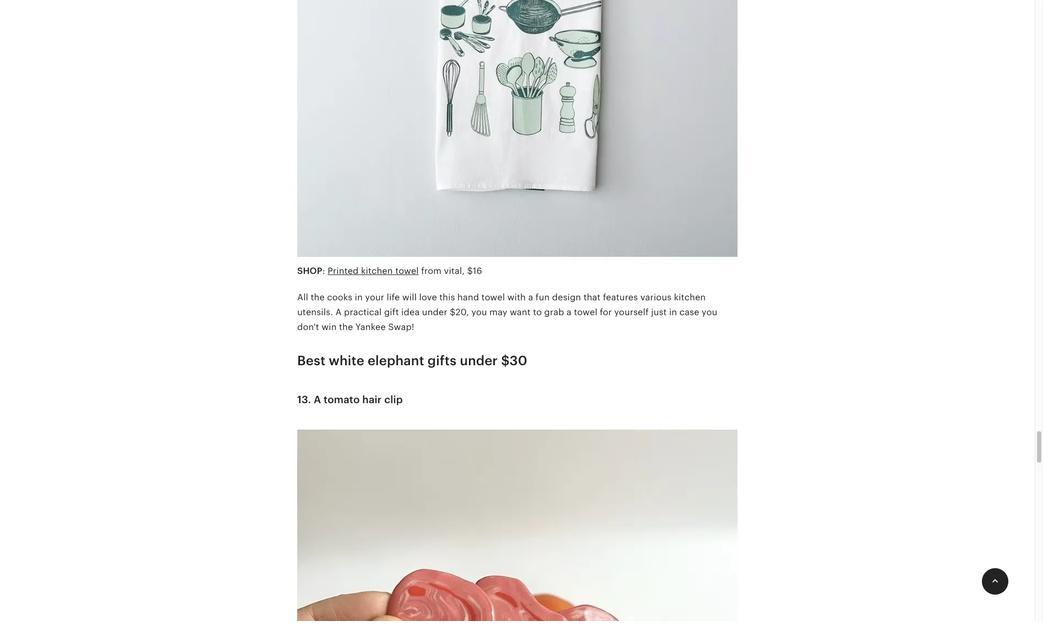 Task type: locate. For each thing, give the bounding box(es) containing it.
1 vertical spatial a
[[314, 394, 321, 406]]

fun
[[536, 292, 550, 303]]

gift
[[384, 307, 399, 318]]

hand
[[458, 292, 479, 303]]

$20,
[[450, 307, 469, 318]]

a
[[528, 292, 533, 303], [567, 307, 572, 318]]

0 horizontal spatial the
[[311, 292, 325, 303]]

1 horizontal spatial you
[[702, 307, 718, 318]]

in right 'just'
[[669, 307, 677, 318]]

you
[[472, 307, 487, 318], [702, 307, 718, 318]]

0 vertical spatial the
[[311, 292, 325, 303]]

under down love
[[422, 307, 448, 318]]

1 horizontal spatial a
[[567, 307, 572, 318]]

this
[[440, 292, 455, 303]]

0 vertical spatial under
[[422, 307, 448, 318]]

under left $30
[[460, 354, 498, 369]]

1 horizontal spatial a
[[336, 307, 342, 318]]

kitchen inside all the cooks in your life will love this hand towel with a fun design that features various kitchen utensils. a practical gift idea under $20, you may want to grab a towel for yourself just in case you don't win the yankee swap!
[[674, 292, 706, 303]]

0 horizontal spatial under
[[422, 307, 448, 318]]

a left fun
[[528, 292, 533, 303]]

1 horizontal spatial in
[[669, 307, 677, 318]]

clip
[[384, 394, 403, 406]]

that
[[584, 292, 601, 303]]

0 horizontal spatial a
[[528, 292, 533, 303]]

0 vertical spatial a
[[528, 292, 533, 303]]

13.
[[297, 394, 311, 406]]

best white elephant gifts under $30
[[297, 354, 528, 369]]

0 horizontal spatial in
[[355, 292, 363, 303]]

towel up may
[[482, 292, 505, 303]]

$30
[[501, 354, 528, 369]]

towel left from
[[395, 266, 419, 277]]

don't
[[297, 322, 319, 333]]

a
[[336, 307, 342, 318], [314, 394, 321, 406]]

1 vertical spatial kitchen
[[674, 292, 706, 303]]

0 vertical spatial towel
[[395, 266, 419, 277]]

features
[[603, 292, 638, 303]]

your
[[365, 292, 384, 303]]

in up practical
[[355, 292, 363, 303]]

under
[[422, 307, 448, 318], [460, 354, 498, 369]]

the right win
[[339, 322, 353, 333]]

the right all
[[311, 292, 325, 303]]

you right case at right
[[702, 307, 718, 318]]

a down cooks
[[336, 307, 342, 318]]

1 vertical spatial the
[[339, 322, 353, 333]]

various
[[641, 292, 672, 303]]

1 vertical spatial towel
[[482, 292, 505, 303]]

from
[[421, 266, 442, 277]]

2 horizontal spatial towel
[[574, 307, 598, 318]]

best white elephant gifts under $30: a tomato smiley face hair clip. image
[[297, 423, 738, 622]]

towel
[[395, 266, 419, 277], [482, 292, 505, 303], [574, 307, 598, 318]]

the
[[311, 292, 325, 303], [339, 322, 353, 333]]

1 horizontal spatial the
[[339, 322, 353, 333]]

0 vertical spatial kitchen
[[361, 266, 393, 277]]

in
[[355, 292, 363, 303], [669, 307, 677, 318]]

swap!
[[388, 322, 415, 333]]

kitchen up your
[[361, 266, 393, 277]]

1 vertical spatial in
[[669, 307, 677, 318]]

2 vertical spatial towel
[[574, 307, 598, 318]]

1 horizontal spatial under
[[460, 354, 498, 369]]

0 horizontal spatial you
[[472, 307, 487, 318]]

0 vertical spatial a
[[336, 307, 342, 318]]

to
[[533, 307, 542, 318]]

you down hand
[[472, 307, 487, 318]]

a right "13."
[[314, 394, 321, 406]]

towel down that
[[574, 307, 598, 318]]

kitchen up case at right
[[674, 292, 706, 303]]

printed
[[328, 266, 359, 277]]

0 horizontal spatial kitchen
[[361, 266, 393, 277]]

a right grab
[[567, 307, 572, 318]]

vital,
[[444, 266, 465, 277]]

1 you from the left
[[472, 307, 487, 318]]

life
[[387, 292, 400, 303]]

printed kitchen towel link
[[328, 266, 419, 277]]

kitchen
[[361, 266, 393, 277], [674, 292, 706, 303]]

1 horizontal spatial kitchen
[[674, 292, 706, 303]]

under inside all the cooks in your life will love this hand towel with a fun design that features various kitchen utensils. a practical gift idea under $20, you may want to grab a towel for yourself just in case you don't win the yankee swap!
[[422, 307, 448, 318]]



Task type: vqa. For each thing, say whether or not it's contained in the screenshot.
top on
no



Task type: describe. For each thing, give the bounding box(es) containing it.
best
[[297, 354, 326, 369]]

cooks
[[327, 292, 353, 303]]

:
[[323, 266, 325, 277]]

shop
[[297, 266, 323, 277]]

0 horizontal spatial a
[[314, 394, 321, 406]]

1 vertical spatial under
[[460, 354, 498, 369]]

idea
[[402, 307, 420, 318]]

may
[[490, 307, 508, 318]]

utensils.
[[297, 307, 333, 318]]

case
[[680, 307, 700, 318]]

all
[[297, 292, 308, 303]]

for
[[600, 307, 612, 318]]

a inside all the cooks in your life will love this hand towel with a fun design that features various kitchen utensils. a practical gift idea under $20, you may want to grab a towel for yourself just in case you don't win the yankee swap!
[[336, 307, 342, 318]]

13. a tomato hair clip
[[297, 394, 403, 406]]

white
[[329, 354, 365, 369]]

gifts
[[428, 354, 457, 369]]

with
[[508, 292, 526, 303]]

0 horizontal spatial towel
[[395, 266, 419, 277]]

want
[[510, 307, 531, 318]]

design
[[552, 292, 581, 303]]

all the cooks in your life will love this hand towel with a fun design that features various kitchen utensils. a practical gift idea under $20, you may want to grab a towel for yourself just in case you don't win the yankee swap!
[[297, 292, 718, 333]]

win
[[322, 322, 337, 333]]

yankee
[[356, 322, 386, 333]]

shop : printed kitchen towel from vital, $16
[[297, 266, 482, 277]]

hair
[[363, 394, 382, 406]]

practical
[[344, 307, 382, 318]]

will
[[402, 292, 417, 303]]

2 you from the left
[[702, 307, 718, 318]]

$16
[[467, 266, 482, 277]]

grab
[[545, 307, 564, 318]]

0 vertical spatial in
[[355, 292, 363, 303]]

just
[[651, 307, 667, 318]]

elephant
[[368, 354, 424, 369]]

1 vertical spatial a
[[567, 307, 572, 318]]

yourself
[[615, 307, 649, 318]]

1 horizontal spatial towel
[[482, 292, 505, 303]]

love
[[419, 292, 437, 303]]

tomato
[[324, 394, 360, 406]]

best practical white elephant gifts: a kitchen towel image
[[297, 0, 738, 264]]



